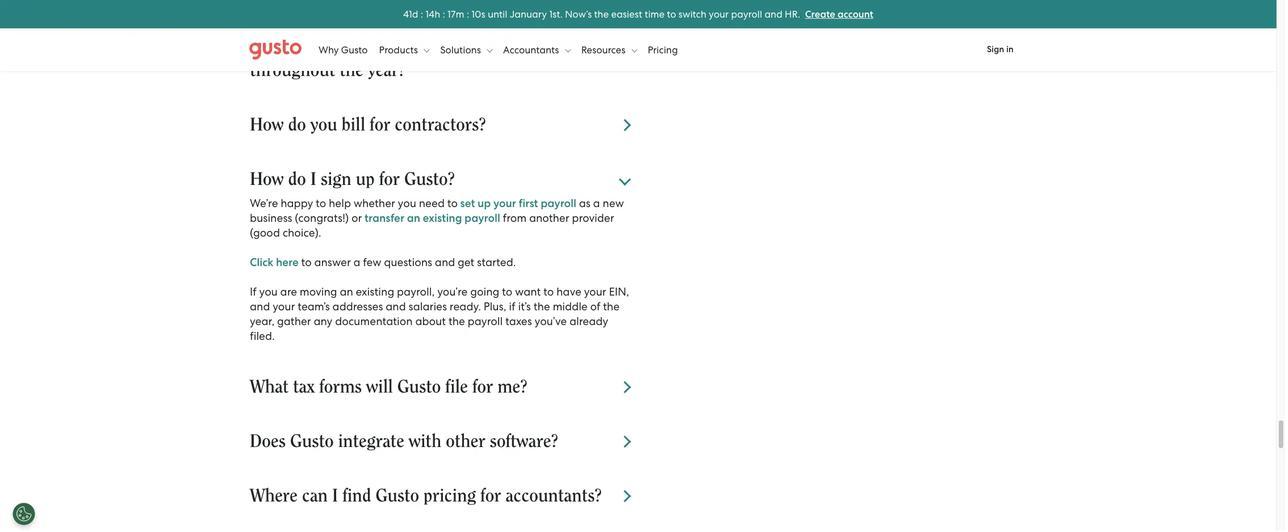 Task type: locate. For each thing, give the bounding box(es) containing it.
2 do from the top
[[288, 170, 306, 189]]

0 vertical spatial what
[[250, 39, 289, 57]]

products button
[[379, 33, 430, 67]]

bill
[[342, 116, 365, 134]]

what up throughout
[[250, 39, 289, 57]]

1 horizontal spatial you
[[311, 116, 337, 134]]

ready.
[[450, 301, 481, 314]]

find
[[343, 487, 371, 506]]

up up whether
[[356, 170, 375, 189]]

if inside what if my number of employees changes throughout the year?
[[293, 39, 303, 57]]

of up year?
[[398, 39, 412, 57]]

0 vertical spatial existing
[[423, 212, 462, 225]]

(congrats!)
[[295, 212, 349, 225]]

to inside 4 1 d : 1 4 h : 1 7 m : 1 0 s until january 1st. now's the easiest time to switch your payroll and hr. create account
[[667, 8, 677, 20]]

you left need
[[398, 197, 416, 210]]

1 what from the top
[[250, 39, 289, 57]]

existing down need
[[423, 212, 462, 225]]

already
[[570, 315, 609, 328]]

want
[[515, 286, 541, 299]]

1 horizontal spatial an
[[407, 212, 420, 225]]

1 horizontal spatial up
[[478, 197, 491, 210]]

4 left d :
[[403, 8, 409, 20]]

0 vertical spatial if
[[293, 39, 303, 57]]

you've
[[535, 315, 567, 328]]

i for sign
[[311, 170, 316, 189]]

what inside what if my number of employees changes throughout the year?
[[250, 39, 289, 57]]

0 vertical spatial i
[[311, 170, 316, 189]]

0 horizontal spatial of
[[398, 39, 412, 57]]

for right bill
[[370, 116, 391, 134]]

3 1 from the left
[[448, 8, 451, 20]]

your down are
[[273, 301, 295, 314]]

2 what from the top
[[250, 378, 289, 397]]

and inside 4 1 d : 1 4 h : 1 7 m : 1 0 s until january 1st. now's the easiest time to switch your payroll and hr. create account
[[765, 8, 783, 20]]

1 vertical spatial existing
[[356, 286, 394, 299]]

first
[[519, 197, 538, 210]]

1 do from the top
[[288, 116, 306, 134]]

i for find
[[332, 487, 338, 506]]

0 horizontal spatial existing
[[356, 286, 394, 299]]

0 vertical spatial a
[[593, 197, 600, 210]]

whether
[[354, 197, 395, 210]]

1 vertical spatial a
[[354, 256, 361, 269]]

a
[[593, 197, 600, 210], [354, 256, 361, 269]]

1 vertical spatial if
[[509, 301, 516, 314]]

a inside 'as a new business (congrats!) or'
[[593, 197, 600, 210]]

7
[[451, 8, 456, 20]]

new
[[603, 197, 624, 210]]

where
[[250, 487, 298, 506]]

if left it's on the bottom left
[[509, 301, 516, 314]]

you
[[311, 116, 337, 134], [398, 197, 416, 210], [259, 286, 278, 299]]

1 horizontal spatial if
[[509, 301, 516, 314]]

solutions button
[[440, 33, 493, 67]]

1 left h :
[[409, 8, 412, 20]]

another
[[530, 212, 570, 225]]

of up already
[[591, 301, 601, 314]]

1 horizontal spatial 4
[[429, 8, 435, 20]]

provider
[[572, 212, 615, 225]]

existing inside if you are moving an existing payroll, you're going to want to have your ein, and your team's addresses and salaries ready. plus, if it's the middle of the year, gather any documentation about the payroll taxes you've already filed.
[[356, 286, 394, 299]]

1 right h :
[[448, 8, 451, 20]]

going
[[471, 286, 500, 299]]

to
[[667, 8, 677, 20], [316, 197, 326, 210], [448, 197, 458, 210], [301, 256, 312, 269], [502, 286, 513, 299], [544, 286, 554, 299]]

payroll inside 4 1 d : 1 4 h : 1 7 m : 1 0 s until january 1st. now's the easiest time to switch your payroll and hr. create account
[[732, 8, 763, 20]]

1 vertical spatial i
[[332, 487, 338, 506]]

up right set
[[478, 197, 491, 210]]

2 1 from the left
[[426, 8, 429, 20]]

existing up addresses at the bottom left
[[356, 286, 394, 299]]

you right if at the bottom of page
[[259, 286, 278, 299]]

do down throughout
[[288, 116, 306, 134]]

set
[[461, 197, 475, 210]]

payroll
[[732, 8, 763, 20], [541, 197, 577, 210], [465, 212, 500, 225], [468, 315, 503, 328]]

0 horizontal spatial an
[[340, 286, 353, 299]]

ein,
[[609, 286, 629, 299]]

i left sign
[[311, 170, 316, 189]]

online payroll services, hr, and benefits | gusto image
[[249, 39, 302, 60]]

do up happy
[[288, 170, 306, 189]]

to up plus,
[[502, 286, 513, 299]]

software?
[[490, 433, 558, 451]]

an
[[407, 212, 420, 225], [340, 286, 353, 299]]

create account link
[[806, 8, 874, 20]]

few
[[363, 256, 382, 269]]

for up whether
[[379, 170, 400, 189]]

team's
[[298, 301, 330, 314]]

and left hr.
[[765, 8, 783, 20]]

the right now's
[[594, 8, 609, 20]]

payroll down plus,
[[468, 315, 503, 328]]

main element
[[249, 33, 1028, 67]]

payroll left hr.
[[732, 8, 763, 20]]

if left my
[[293, 39, 303, 57]]

contractors?
[[395, 116, 486, 134]]

1 vertical spatial how
[[250, 170, 284, 189]]

any
[[314, 315, 333, 328]]

1 horizontal spatial existing
[[423, 212, 462, 225]]

0 horizontal spatial up
[[356, 170, 375, 189]]

the down 'ein,'
[[603, 301, 620, 314]]

0 horizontal spatial i
[[311, 170, 316, 189]]

0 horizontal spatial you
[[259, 286, 278, 299]]

click here link
[[250, 256, 299, 269]]

1 horizontal spatial a
[[593, 197, 600, 210]]

1 vertical spatial do
[[288, 170, 306, 189]]

to right 'here'
[[301, 256, 312, 269]]

1 left s
[[472, 8, 475, 20]]

s
[[482, 8, 486, 20]]

gusto right why
[[341, 44, 368, 55]]

other
[[446, 433, 486, 451]]

2 how from the top
[[250, 170, 284, 189]]

0 horizontal spatial 4
[[403, 8, 409, 20]]

you inside if you are moving an existing payroll, you're going to want to have your ein, and your team's addresses and salaries ready. plus, if it's the middle of the year, gather any documentation about the payroll taxes you've already filed.
[[259, 286, 278, 299]]

number
[[335, 39, 393, 57]]

do
[[288, 116, 306, 134], [288, 170, 306, 189]]

4 right d :
[[429, 8, 435, 20]]

d :
[[412, 8, 423, 20]]

and
[[765, 8, 783, 20], [435, 256, 455, 269], [250, 301, 270, 314], [386, 301, 406, 314]]

year,
[[250, 315, 275, 328]]

transfer an existing payroll link
[[365, 212, 500, 225]]

an down we're happy to help whether you need to set up your first payroll
[[407, 212, 420, 225]]

1 vertical spatial what
[[250, 378, 289, 397]]

0 horizontal spatial a
[[354, 256, 361, 269]]

and down "payroll,"
[[386, 301, 406, 314]]

moving
[[300, 286, 337, 299]]

1 horizontal spatial i
[[332, 487, 338, 506]]

you left bill
[[311, 116, 337, 134]]

what
[[250, 39, 289, 57], [250, 378, 289, 397]]

with
[[409, 433, 442, 451]]

pricing
[[424, 487, 476, 506]]

your
[[709, 8, 729, 20], [494, 197, 516, 210], [584, 286, 607, 299], [273, 301, 295, 314]]

2 vertical spatial you
[[259, 286, 278, 299]]

0 vertical spatial do
[[288, 116, 306, 134]]

1 vertical spatial an
[[340, 286, 353, 299]]

how for how do i sign up for gusto?
[[250, 170, 284, 189]]

0 vertical spatial how
[[250, 116, 284, 134]]

1
[[409, 8, 412, 20], [426, 8, 429, 20], [448, 8, 451, 20], [472, 8, 475, 20]]

for right file on the left
[[473, 378, 493, 397]]

gusto?
[[404, 170, 455, 189]]

salaries
[[409, 301, 447, 314]]

from another provider (good choice).
[[250, 212, 615, 240]]

0 vertical spatial of
[[398, 39, 412, 57]]

0
[[475, 8, 482, 20]]

sign
[[987, 44, 1005, 55]]

0 vertical spatial you
[[311, 116, 337, 134]]

documentation
[[335, 315, 413, 328]]

0 horizontal spatial if
[[293, 39, 303, 57]]

an inside if you are moving an existing payroll, you're going to want to have your ein, and your team's addresses and salaries ready. plus, if it's the middle of the year, gather any documentation about the payroll taxes you've already filed.
[[340, 286, 353, 299]]

what for what if my number of employees changes throughout the year?
[[250, 39, 289, 57]]

the down why gusto
[[340, 61, 364, 80]]

forms
[[319, 378, 362, 397]]

if
[[293, 39, 303, 57], [509, 301, 516, 314]]

4
[[403, 8, 409, 20], [429, 8, 435, 20]]

we're
[[250, 197, 278, 210]]

what left tax
[[250, 378, 289, 397]]

i right the can
[[332, 487, 338, 506]]

1 horizontal spatial of
[[591, 301, 601, 314]]

0 vertical spatial an
[[407, 212, 420, 225]]

why gusto
[[319, 44, 368, 55]]

1 how from the top
[[250, 116, 284, 134]]

about
[[416, 315, 446, 328]]

a left few
[[354, 256, 361, 269]]

existing
[[423, 212, 462, 225], [356, 286, 394, 299]]

the up you've
[[534, 301, 550, 314]]

1 right d :
[[426, 8, 429, 20]]

throughout
[[250, 61, 335, 80]]

1 vertical spatial of
[[591, 301, 601, 314]]

click here to answer a few questions and get started.
[[250, 256, 516, 269]]

need
[[419, 197, 445, 210]]

your right the switch
[[709, 8, 729, 20]]

help
[[329, 197, 351, 210]]

sign in
[[987, 44, 1014, 55]]

2 horizontal spatial you
[[398, 197, 416, 210]]

a right as
[[593, 197, 600, 210]]

changes
[[497, 39, 556, 57]]

an up addresses at the bottom left
[[340, 286, 353, 299]]

transfer an existing payroll
[[365, 212, 500, 225]]

1 vertical spatial you
[[398, 197, 416, 210]]

to right time
[[667, 8, 677, 20]]

up
[[356, 170, 375, 189], [478, 197, 491, 210]]

the inside what if my number of employees changes throughout the year?
[[340, 61, 364, 80]]



Task type: vqa. For each thing, say whether or not it's contained in the screenshot.
team's
yes



Task type: describe. For each thing, give the bounding box(es) containing it.
are
[[280, 286, 297, 299]]

and left get
[[435, 256, 455, 269]]

for right pricing
[[481, 487, 501, 506]]

payroll down set
[[465, 212, 500, 225]]

how for how do you bill for contractors?
[[250, 116, 284, 134]]

we're happy to help whether you need to set up your first payroll
[[250, 197, 577, 210]]

payroll inside if you are moving an existing payroll, you're going to want to have your ein, and your team's addresses and salaries ready. plus, if it's the middle of the year, gather any documentation about the payroll taxes you've already filed.
[[468, 315, 503, 328]]

have
[[557, 286, 582, 299]]

answer
[[314, 256, 351, 269]]

m :
[[456, 8, 469, 20]]

gusto left file on the left
[[397, 378, 441, 397]]

h :
[[435, 8, 445, 20]]

1st.
[[550, 8, 563, 20]]

taxes
[[506, 315, 532, 328]]

get
[[458, 256, 475, 269]]

pricing link
[[648, 33, 678, 67]]

to up (congrats!) at the top of page
[[316, 197, 326, 210]]

if inside if you are moving an existing payroll, you're going to want to have your ein, and your team's addresses and salaries ready. plus, if it's the middle of the year, gather any documentation about the payroll taxes you've already filed.
[[509, 301, 516, 314]]

products
[[379, 44, 421, 55]]

sign in link
[[974, 37, 1028, 62]]

1 vertical spatial up
[[478, 197, 491, 210]]

of inside if you are moving an existing payroll, you're going to want to have your ein, and your team's addresses and salaries ready. plus, if it's the middle of the year, gather any documentation about the payroll taxes you've already filed.
[[591, 301, 601, 314]]

tax
[[293, 378, 315, 397]]

in
[[1007, 44, 1014, 55]]

until
[[488, 8, 508, 20]]

set up your first payroll link
[[461, 197, 577, 210]]

now's
[[565, 8, 592, 20]]

or
[[352, 212, 362, 225]]

business
[[250, 212, 292, 225]]

does gusto integrate with other software?
[[250, 433, 558, 451]]

my
[[307, 39, 330, 57]]

sign
[[321, 170, 352, 189]]

4 1 d : 1 4 h : 1 7 m : 1 0 s until january 1st. now's the easiest time to switch your payroll and hr. create account
[[403, 8, 874, 20]]

choice).
[[283, 227, 321, 240]]

addresses
[[333, 301, 383, 314]]

if
[[250, 286, 257, 299]]

payroll up another
[[541, 197, 577, 210]]

and up year,
[[250, 301, 270, 314]]

gusto right find on the left bottom
[[376, 487, 419, 506]]

the inside 4 1 d : 1 4 h : 1 7 m : 1 0 s until january 1st. now's the easiest time to switch your payroll and hr. create account
[[594, 8, 609, 20]]

2 4 from the left
[[429, 8, 435, 20]]

file
[[445, 378, 468, 397]]

if you are moving an existing payroll, you're going to want to have your ein, and your team's addresses and salaries ready. plus, if it's the middle of the year, gather any documentation about the payroll taxes you've already filed.
[[250, 286, 629, 343]]

year?
[[368, 61, 406, 80]]

accountants button
[[503, 33, 571, 67]]

what tax forms will gusto file for me?
[[250, 378, 528, 397]]

how do you bill for contractors?
[[250, 116, 486, 134]]

filed.
[[250, 330, 275, 343]]

the down the ready.
[[449, 315, 465, 328]]

0 vertical spatial up
[[356, 170, 375, 189]]

january
[[510, 8, 547, 20]]

gusto inside why gusto link
[[341, 44, 368, 55]]

hr.
[[785, 8, 801, 20]]

click
[[250, 256, 273, 269]]

easiest
[[612, 8, 643, 20]]

your left 'ein,'
[[584, 286, 607, 299]]

create
[[806, 8, 836, 20]]

resources
[[582, 44, 628, 55]]

(good
[[250, 227, 280, 240]]

can
[[302, 487, 328, 506]]

integrate
[[338, 433, 404, 451]]

1 4 from the left
[[403, 8, 409, 20]]

of inside what if my number of employees changes throughout the year?
[[398, 39, 412, 57]]

why gusto link
[[319, 33, 368, 67]]

do for i
[[288, 170, 306, 189]]

your inside 4 1 d : 1 4 h : 1 7 m : 1 0 s until january 1st. now's the easiest time to switch your payroll and hr. create account
[[709, 8, 729, 20]]

from
[[503, 212, 527, 225]]

does
[[250, 433, 286, 451]]

resources button
[[582, 33, 638, 67]]

to left set
[[448, 197, 458, 210]]

happy
[[281, 197, 313, 210]]

gather
[[277, 315, 311, 328]]

started.
[[477, 256, 516, 269]]

your up from
[[494, 197, 516, 210]]

what for what tax forms will gusto file for me?
[[250, 378, 289, 397]]

me?
[[498, 378, 528, 397]]

employees
[[416, 39, 492, 57]]

what if my number of employees changes throughout the year?
[[250, 39, 556, 80]]

accountants?
[[506, 487, 602, 506]]

it's
[[518, 301, 531, 314]]

1 1 from the left
[[409, 8, 412, 20]]

transfer
[[365, 212, 405, 225]]

as
[[579, 197, 591, 210]]

do for you
[[288, 116, 306, 134]]

questions
[[384, 256, 432, 269]]

to left have
[[544, 286, 554, 299]]

pricing
[[648, 44, 678, 55]]

4 1 from the left
[[472, 8, 475, 20]]

where can i find gusto pricing for accountants?
[[250, 487, 602, 506]]

will
[[366, 378, 393, 397]]

switch
[[679, 8, 707, 20]]

you're
[[438, 286, 468, 299]]

as a new business (congrats!) or
[[250, 197, 624, 225]]

gusto right does
[[290, 433, 334, 451]]

why
[[319, 44, 339, 55]]

accountants
[[503, 44, 562, 55]]

here
[[276, 256, 299, 269]]



